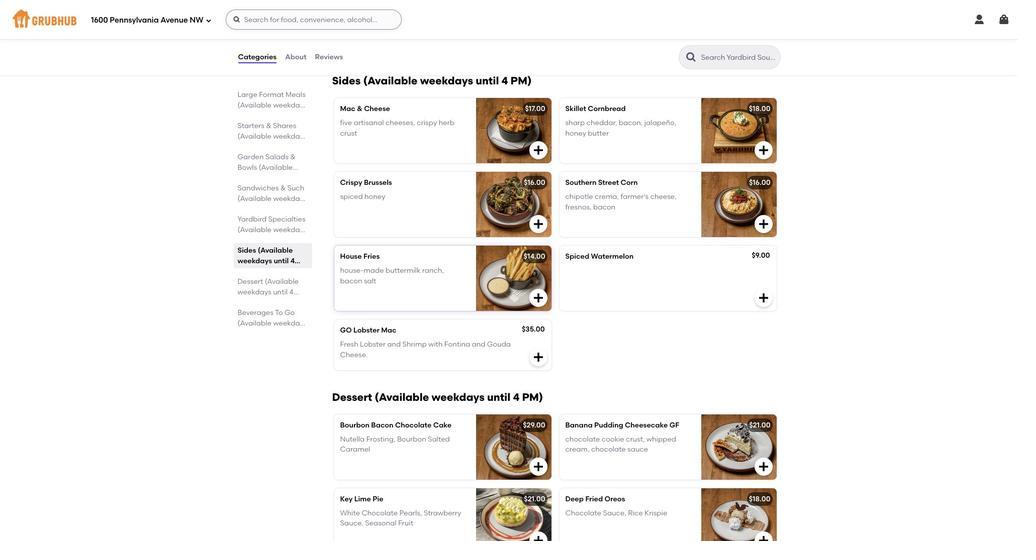 Task type: vqa. For each thing, say whether or not it's contained in the screenshot.
Lime
yes



Task type: describe. For each thing, give the bounding box(es) containing it.
1600
[[91, 15, 108, 24]]

meals
[[286, 91, 306, 99]]

cream,
[[566, 446, 590, 454]]

five
[[340, 119, 352, 127]]

1600 pennsylvania avenue nw
[[91, 15, 204, 24]]

fontina
[[445, 341, 470, 349]]

farmer's
[[621, 193, 649, 201]]

cheese
[[364, 105, 390, 113]]

nutella
[[340, 436, 365, 444]]

shares
[[273, 122, 296, 130]]

fries
[[364, 253, 380, 261]]

sandwiches & such (available weekdays until 4 pm) tab
[[238, 183, 308, 214]]

crispy brussels
[[340, 179, 392, 187]]

mac & cheese image
[[476, 98, 552, 163]]

chocolate cookie crust, whipped cream, chocolate sauce
[[566, 436, 677, 454]]

lobster for fresh
[[360, 341, 386, 349]]

house-
[[340, 267, 364, 275]]

cheese.
[[340, 351, 368, 359]]

sides (available weekdays until 4 pm)
[[332, 74, 532, 87]]

0 vertical spatial chocolate
[[566, 436, 600, 444]]

$29.00
[[523, 421, 546, 430]]

gf
[[670, 421, 680, 430]]

(available down beverages
[[238, 319, 272, 328]]

basil
[[382, 9, 398, 17]]

key lime pie image
[[476, 489, 552, 542]]

nutella frosting, bourbon salted caramel
[[340, 436, 450, 454]]

street
[[599, 179, 619, 187]]

corn
[[621, 179, 638, 187]]

bacon inside house-made buttermilk ranch, bacon salt
[[340, 277, 362, 286]]

dessert (available weekdays until 4 pm) tab
[[238, 277, 308, 307]]

white chocolate pearls, strawberry sauce, seasonal fruit
[[340, 510, 462, 528]]

$9.00
[[752, 252, 770, 260]]

yardbird specialties (available weekdays until 4 pm) tab
[[238, 214, 308, 245]]

nw
[[190, 15, 204, 24]]

$18.00 for krispie
[[749, 495, 771, 504]]

house fries image
[[476, 246, 552, 311]]

house fries
[[340, 253, 380, 261]]

pie
[[373, 495, 384, 504]]

yardbird
[[238, 215, 267, 224]]

deep fried oreos image
[[702, 489, 777, 542]]

butter
[[588, 129, 609, 138]]

$16.00 for spiced honey
[[524, 179, 546, 187]]

sandwiches
[[238, 184, 279, 193]]

(available up bourbon bacon chocolate cake
[[375, 391, 429, 404]]

reviews
[[315, 53, 343, 61]]

chipotle crema, farmer's cheese, fresnos, bacon
[[566, 193, 677, 212]]

svg image for chipotle crema, farmer's cheese, fresnos, bacon
[[758, 218, 770, 230]]

deep
[[566, 495, 584, 504]]

weekdays down meals
[[273, 101, 307, 110]]

(available down the 'yardbird specialties (available weekdays until 4 pm)' tab
[[258, 246, 293, 255]]

fresh lobster and shrimp with fontina and gouda cheese.
[[340, 341, 511, 359]]

skillet
[[566, 105, 587, 113]]

cornbread
[[588, 105, 626, 113]]

pm) up $29.00
[[522, 391, 543, 404]]

pm) up salads
[[260, 143, 273, 151]]

sides inside "sandwiches & such (available weekdays until 4 pm) yardbird specialties (available weekdays until 4 pm) sides (available weekdays until 4 pm) dessert (available weekdays until 4 pm) beverages to go (available weekdays until 4 pm)"
[[238, 246, 256, 255]]

herb
[[439, 119, 455, 127]]

& up artisanal
[[357, 105, 363, 113]]

bacon,
[[619, 119, 643, 127]]

cheese,
[[651, 193, 677, 201]]

cheesecake
[[625, 421, 668, 430]]

deep fried oreos
[[566, 495, 626, 504]]

daily catch, basil pesto, olive relish
[[340, 9, 457, 17]]

whipped
[[647, 436, 677, 444]]

go
[[340, 326, 352, 335]]

pennsylvania
[[110, 15, 159, 24]]

svg image for chocolate sauce, rice krispie
[[758, 535, 770, 542]]

bourbon bacon chocolate cake
[[340, 421, 452, 430]]

$14.00
[[524, 253, 546, 261]]

pudding
[[595, 421, 624, 430]]

search icon image
[[685, 51, 697, 63]]

chocolate inside "white chocolate pearls, strawberry sauce, seasonal fruit"
[[362, 510, 398, 518]]

banana pudding cheesecake gf image
[[702, 415, 777, 480]]

brussels
[[364, 179, 392, 187]]

pm) up the $17.00 at right
[[511, 74, 532, 87]]

crema,
[[595, 193, 619, 201]]

dessert inside "sandwiches & such (available weekdays until 4 pm) yardbird specialties (available weekdays until 4 pm) sides (available weekdays until 4 pm) dessert (available weekdays until 4 pm) beverages to go (available weekdays until 4 pm)"
[[238, 278, 263, 286]]

svg image for fresh lobster and shrimp with fontina and gouda cheese.
[[532, 352, 545, 364]]

0 horizontal spatial bourbon
[[340, 421, 370, 430]]

crispy
[[417, 119, 437, 127]]

seasonal
[[365, 520, 397, 528]]

weekdays down such
[[273, 195, 307, 203]]

watermelon
[[591, 253, 634, 261]]

gouda
[[487, 341, 511, 349]]

sharp cheddar, bacon, jalapeño, honey butter
[[566, 119, 677, 138]]

dessert (available weekdays until 4 pm)
[[332, 391, 543, 404]]

weekdays up beverages
[[238, 288, 272, 297]]

garden
[[238, 153, 264, 161]]

lobster for go
[[354, 326, 380, 335]]

$35.00
[[522, 325, 545, 334]]

key lime pie
[[340, 495, 384, 504]]

specialties
[[268, 215, 306, 224]]

bacon inside the chipotle crema, farmer's cheese, fresnos, bacon
[[594, 203, 616, 212]]

sauce
[[628, 446, 649, 454]]

fried
[[586, 495, 603, 504]]

pm) down beverages
[[260, 330, 273, 339]]

& right salads
[[290, 153, 296, 161]]

weekdays up herb
[[420, 74, 473, 87]]

simply grilled fish image
[[476, 0, 552, 53]]

bourbon inside nutella frosting, bourbon salted caramel
[[397, 436, 426, 444]]

weekdays up sandwiches
[[238, 174, 272, 183]]

format
[[259, 91, 284, 99]]

reviews button
[[315, 39, 344, 75]]

sandwiches & such (available weekdays until 4 pm) yardbird specialties (available weekdays until 4 pm) sides (available weekdays until 4 pm) dessert (available weekdays until 4 pm) beverages to go (available weekdays until 4 pm)
[[238, 184, 307, 339]]

svg image for five artisanal cheeses, crispy herb crust
[[532, 144, 545, 156]]

svg image for nutella frosting, bourbon salted caramel
[[532, 461, 545, 473]]

salted
[[428, 436, 450, 444]]

categories
[[238, 53, 277, 61]]

southern street corn image
[[702, 172, 777, 237]]



Task type: locate. For each thing, give the bounding box(es) containing it.
svg image for white chocolate pearls, strawberry sauce, seasonal fruit
[[532, 535, 545, 542]]

cheddar,
[[587, 119, 617, 127]]

house
[[340, 253, 362, 261]]

go
[[285, 309, 295, 317]]

0 vertical spatial dessert
[[238, 278, 263, 286]]

ranch,
[[422, 267, 444, 275]]

cheeses,
[[386, 119, 415, 127]]

avenue
[[161, 15, 188, 24]]

0 horizontal spatial bacon
[[340, 277, 362, 286]]

honey inside sharp cheddar, bacon, jalapeño, honey butter
[[566, 129, 587, 138]]

pm) up sides (available weekdays until 4 pm) tab
[[260, 236, 273, 245]]

$18.00 for jalapeño,
[[749, 105, 771, 113]]

spiced
[[340, 193, 363, 201]]

sides (available weekdays until 4 pm) tab
[[238, 245, 308, 276]]

svg image for daily catch, basil pesto, olive relish
[[532, 34, 545, 46]]

0 vertical spatial mac
[[340, 105, 355, 113]]

1 vertical spatial $21.00
[[524, 495, 546, 504]]

artisanal
[[354, 119, 384, 127]]

1 vertical spatial lobster
[[360, 341, 386, 349]]

mac
[[340, 105, 355, 113], [381, 326, 397, 335]]

2 and from the left
[[472, 341, 486, 349]]

& inside "sandwiches & such (available weekdays until 4 pm) yardbird specialties (available weekdays until 4 pm) sides (available weekdays until 4 pm) dessert (available weekdays until 4 pm) beverages to go (available weekdays until 4 pm)"
[[281, 184, 286, 193]]

lobster down the go lobster mac
[[360, 341, 386, 349]]

and left shrimp on the bottom left of page
[[387, 341, 401, 349]]

$16.00 for chipotle crema, farmer's cheese, fresnos, bacon
[[750, 179, 771, 187]]

1 vertical spatial sides
[[238, 246, 256, 255]]

pm) up beverages
[[238, 299, 251, 307]]

0 horizontal spatial mac
[[340, 105, 355, 113]]

caramel
[[340, 446, 370, 454]]

(available down sides (available weekdays until 4 pm) tab
[[265, 278, 299, 286]]

svg image for sharp cheddar, bacon, jalapeño, honey butter
[[758, 144, 770, 156]]

weekdays down specialties
[[273, 226, 307, 234]]

1 vertical spatial $18.00
[[749, 495, 771, 504]]

1 vertical spatial chocolate
[[592, 446, 626, 454]]

fresnos,
[[566, 203, 592, 212]]

fresh
[[340, 341, 359, 349]]

1 horizontal spatial dessert
[[332, 391, 372, 404]]

1 $16.00 from the left
[[524, 179, 546, 187]]

weekdays down 'shares'
[[273, 132, 307, 141]]

starters & shares (available weekdays until 4 pm) tab
[[238, 121, 308, 151]]

0 horizontal spatial $16.00
[[524, 179, 546, 187]]

svg image for house-made buttermilk ranch, bacon salt
[[532, 292, 545, 304]]

large format meals (available weekdays until 4 pm) starters & shares (available weekdays until 4 pm) garden salads & bowls (available weekdays until 4 pm)
[[238, 91, 307, 193]]

chocolate down cookie
[[592, 446, 626, 454]]

fruit
[[398, 520, 413, 528]]

0 vertical spatial sides
[[332, 74, 361, 87]]

skillet cornbread image
[[702, 98, 777, 163]]

lobster inside fresh lobster and shrimp with fontina and gouda cheese.
[[360, 341, 386, 349]]

svg image
[[233, 16, 241, 24], [206, 17, 212, 23], [532, 218, 545, 230], [758, 292, 770, 304], [758, 461, 770, 473]]

sauce, inside "white chocolate pearls, strawberry sauce, seasonal fruit"
[[340, 520, 364, 528]]

weekdays up cake at the bottom left of page
[[432, 391, 485, 404]]

bowls
[[238, 163, 257, 172]]

sauce, down oreos
[[603, 510, 627, 518]]

main navigation navigation
[[0, 0, 1019, 39]]

2 $18.00 from the top
[[749, 495, 771, 504]]

large format meals (available weekdays until 4 pm) tab
[[238, 90, 308, 120]]

0 vertical spatial lobster
[[354, 326, 380, 335]]

mac & cheese
[[340, 105, 390, 113]]

honey down sharp
[[566, 129, 587, 138]]

pearls,
[[400, 510, 422, 518]]

(available down sandwiches
[[238, 195, 272, 203]]

sides down yardbird
[[238, 246, 256, 255]]

1 vertical spatial honey
[[365, 193, 386, 201]]

daily
[[340, 9, 357, 17]]

$21.00 for whipped
[[750, 421, 771, 430]]

banana pudding cheesecake gf
[[566, 421, 680, 430]]

and left gouda
[[472, 341, 486, 349]]

2 $16.00 from the left
[[750, 179, 771, 187]]

weekdays up dessert (available weekdays until 4 pm) tab
[[238, 257, 272, 266]]

bacon down 'crema,'
[[594, 203, 616, 212]]

white
[[340, 510, 360, 518]]

1 horizontal spatial bacon
[[594, 203, 616, 212]]

Search Yardbird Southern Table & Bar search field
[[701, 53, 777, 62]]

weekdays down go
[[273, 319, 307, 328]]

1 $18.00 from the top
[[749, 105, 771, 113]]

frosting,
[[367, 436, 396, 444]]

(available down starters
[[238, 132, 272, 141]]

mac up five
[[340, 105, 355, 113]]

1 vertical spatial sauce,
[[340, 520, 364, 528]]

house-made buttermilk ranch, bacon salt
[[340, 267, 444, 286]]

jalapeño,
[[645, 119, 677, 127]]

sharp
[[566, 119, 585, 127]]

0 horizontal spatial sauce,
[[340, 520, 364, 528]]

0 vertical spatial bacon
[[594, 203, 616, 212]]

& left 'shares'
[[266, 122, 272, 130]]

pm) up yardbird
[[260, 205, 273, 214]]

rice
[[628, 510, 643, 518]]

Search for food, convenience, alcohol... search field
[[226, 10, 402, 30]]

strawberry
[[424, 510, 462, 518]]

lime
[[354, 495, 371, 504]]

(available down yardbird
[[238, 226, 272, 234]]

0 vertical spatial $18.00
[[749, 105, 771, 113]]

chocolate up cream,
[[566, 436, 600, 444]]

bourbon up nutella
[[340, 421, 370, 430]]

chocolate
[[566, 436, 600, 444], [592, 446, 626, 454]]

1 horizontal spatial sides
[[332, 74, 361, 87]]

pm) up dessert (available weekdays until 4 pm) tab
[[238, 268, 251, 276]]

dessert up bacon
[[332, 391, 372, 404]]

garden salads & bowls (available weekdays until 4 pm) tab
[[238, 152, 308, 193]]

0 vertical spatial sauce,
[[603, 510, 627, 518]]

(available down salads
[[259, 163, 293, 172]]

1 horizontal spatial bourbon
[[397, 436, 426, 444]]

1 horizontal spatial $21.00
[[750, 421, 771, 430]]

lobster
[[354, 326, 380, 335], [360, 341, 386, 349]]

$21.00 for strawberry
[[524, 495, 546, 504]]

0 horizontal spatial dessert
[[238, 278, 263, 286]]

chocolate up seasonal
[[362, 510, 398, 518]]

honey down brussels on the left of page
[[365, 193, 386, 201]]

4
[[502, 74, 508, 87], [254, 112, 258, 120], [254, 143, 258, 151], [290, 174, 294, 183], [254, 205, 258, 214], [254, 236, 258, 245], [291, 257, 295, 266], [290, 288, 294, 297], [254, 330, 258, 339], [513, 391, 520, 404]]

made
[[364, 267, 384, 275]]

categories button
[[238, 39, 277, 75]]

to
[[275, 309, 283, 317]]

beverages to go (available weekdays until 4 pm) tab
[[238, 308, 308, 339]]

pm) down "bowls"
[[238, 185, 251, 193]]

1 horizontal spatial honey
[[566, 129, 587, 138]]

0 vertical spatial $21.00
[[750, 421, 771, 430]]

cookie
[[602, 436, 625, 444]]

crust,
[[626, 436, 645, 444]]

banana
[[566, 421, 593, 430]]

& left such
[[281, 184, 286, 193]]

sauce,
[[603, 510, 627, 518], [340, 520, 364, 528]]

relish
[[439, 9, 457, 17]]

1 horizontal spatial mac
[[381, 326, 397, 335]]

chocolate down deep
[[566, 510, 602, 518]]

dessert
[[238, 278, 263, 286], [332, 391, 372, 404]]

0 vertical spatial bourbon
[[340, 421, 370, 430]]

catch,
[[358, 9, 380, 17]]

pesto,
[[400, 9, 420, 17]]

1 vertical spatial bacon
[[340, 277, 362, 286]]

bacon down house-
[[340, 277, 362, 286]]

olive
[[422, 9, 438, 17]]

0 horizontal spatial honey
[[365, 193, 386, 201]]

about
[[285, 53, 307, 61]]

bacon
[[371, 421, 394, 430]]

crispy
[[340, 179, 362, 187]]

mac up fresh lobster and shrimp with fontina and gouda cheese.
[[381, 326, 397, 335]]

bourbon bacon chocolate cake image
[[476, 415, 552, 480]]

0 horizontal spatial and
[[387, 341, 401, 349]]

(available down the large
[[238, 101, 272, 110]]

1 vertical spatial bourbon
[[397, 436, 426, 444]]

chocolate sauce, rice krispie
[[566, 510, 668, 518]]

1 vertical spatial dessert
[[332, 391, 372, 404]]

lobster right go
[[354, 326, 380, 335]]

southern street corn
[[566, 179, 638, 187]]

$21.00
[[750, 421, 771, 430], [524, 495, 546, 504]]

krispie
[[645, 510, 668, 518]]

spiced
[[566, 253, 590, 261]]

with
[[429, 341, 443, 349]]

key
[[340, 495, 353, 504]]

crispy brussels image
[[476, 172, 552, 237]]

sides down reviews
[[332, 74, 361, 87]]

bourbon down bourbon bacon chocolate cake
[[397, 436, 426, 444]]

such
[[288, 184, 304, 193]]

go lobster mac
[[340, 326, 397, 335]]

starters
[[238, 122, 265, 130]]

pm) up starters
[[260, 112, 273, 120]]

chocolate up nutella frosting, bourbon salted caramel
[[395, 421, 432, 430]]

1 horizontal spatial and
[[472, 341, 486, 349]]

honey
[[566, 129, 587, 138], [365, 193, 386, 201]]

sides
[[332, 74, 361, 87], [238, 246, 256, 255]]

dessert down sides (available weekdays until 4 pm) tab
[[238, 278, 263, 286]]

skillet cornbread
[[566, 105, 626, 113]]

1 horizontal spatial sauce,
[[603, 510, 627, 518]]

beverages
[[238, 309, 274, 317]]

0 horizontal spatial $21.00
[[524, 495, 546, 504]]

svg image
[[974, 14, 986, 26], [999, 14, 1011, 26], [532, 34, 545, 46], [758, 34, 770, 46], [532, 144, 545, 156], [758, 144, 770, 156], [758, 218, 770, 230], [532, 292, 545, 304], [532, 352, 545, 364], [532, 461, 545, 473], [532, 535, 545, 542], [758, 535, 770, 542]]

about button
[[285, 39, 307, 75]]

1 horizontal spatial $16.00
[[750, 179, 771, 187]]

$17.00
[[525, 105, 546, 113]]

1 and from the left
[[387, 341, 401, 349]]

sauce, down white
[[340, 520, 364, 528]]

spiced honey
[[340, 193, 386, 201]]

$16.00
[[524, 179, 546, 187], [750, 179, 771, 187]]

buttermilk
[[386, 267, 421, 275]]

1 vertical spatial mac
[[381, 326, 397, 335]]

cake
[[434, 421, 452, 430]]

0 vertical spatial honey
[[566, 129, 587, 138]]

0 horizontal spatial sides
[[238, 246, 256, 255]]

(available up cheese
[[363, 74, 418, 87]]

crust
[[340, 129, 357, 138]]

&
[[357, 105, 363, 113], [266, 122, 272, 130], [290, 153, 296, 161], [281, 184, 286, 193]]



